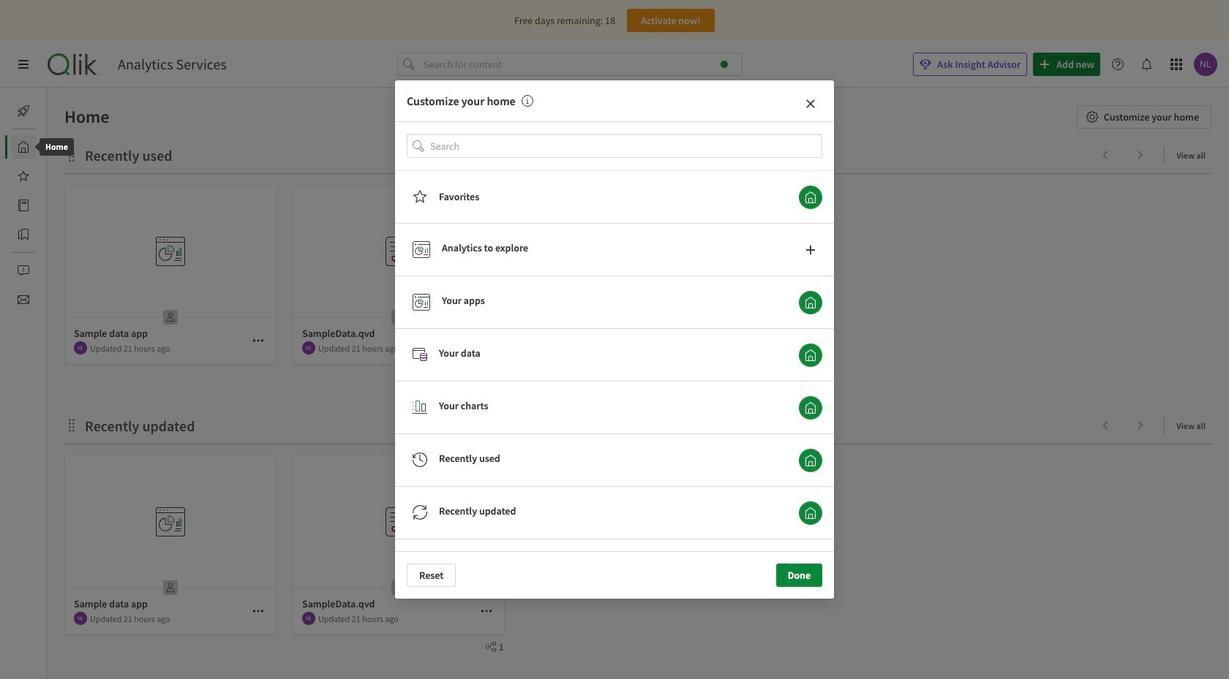 Task type: vqa. For each thing, say whether or not it's contained in the screenshot.
text field
no



Task type: describe. For each thing, give the bounding box(es) containing it.
1 vertical spatial move collection image
[[64, 418, 79, 433]]

home badge image
[[721, 61, 728, 68]]

alerts image
[[18, 265, 29, 277]]

subscriptions image
[[18, 294, 29, 306]]

noah lott image for bottom move collection icon
[[74, 612, 87, 626]]

noah lott image
[[302, 612, 315, 626]]

open sidebar menu image
[[18, 59, 29, 70]]

navigation pane element
[[0, 94, 47, 318]]

analytics services element
[[118, 56, 227, 73]]



Task type: locate. For each thing, give the bounding box(es) containing it.
None button
[[799, 186, 822, 209], [799, 238, 822, 262], [799, 291, 822, 314], [799, 344, 822, 367], [799, 396, 822, 420], [799, 449, 822, 472], [799, 502, 822, 525], [799, 186, 822, 209], [799, 238, 822, 262], [799, 291, 822, 314], [799, 344, 822, 367], [799, 396, 822, 420], [799, 449, 822, 472], [799, 502, 822, 525]]

noah lott element
[[74, 342, 87, 355], [302, 342, 315, 355], [74, 612, 87, 626], [302, 612, 315, 626]]

collections image
[[18, 229, 29, 241]]

favorites image
[[18, 170, 29, 182]]

tooltip
[[29, 138, 84, 156]]

catalog image
[[18, 200, 29, 211]]

move collection image
[[64, 147, 79, 162], [64, 418, 79, 433]]

noah lott image for the top move collection icon
[[74, 342, 87, 355]]

close image
[[805, 98, 817, 110]]

main content
[[41, 88, 1229, 680]]

noah lott image
[[74, 342, 87, 355], [302, 342, 315, 355], [74, 612, 87, 626]]

0 vertical spatial move collection image
[[64, 147, 79, 162]]

dialog
[[395, 81, 834, 680]]

Search text field
[[430, 134, 822, 158]]

getting started image
[[18, 105, 29, 117]]



